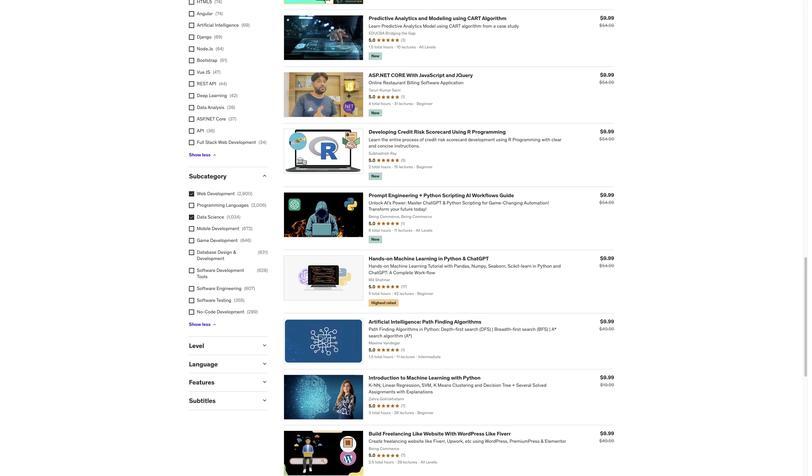 Task type: describe. For each thing, give the bounding box(es) containing it.
xsmall image for api
[[189, 128, 194, 134]]

1 vertical spatial and
[[446, 72, 455, 78]]

predictive analytics and modeling using cart algorithm link
[[369, 15, 507, 22]]

xsmall image for web development
[[189, 191, 194, 197]]

xsmall image for database design & development
[[189, 250, 194, 255]]

python for with
[[463, 375, 481, 381]]

asp.net for asp.net core with javascript and jquery
[[369, 72, 390, 78]]

$9.99 $54.99 for predictive analytics and modeling using cart algorithm
[[600, 15, 615, 28]]

javascript
[[420, 72, 445, 78]]

in
[[439, 255, 443, 262]]

xsmall image for artificial
[[189, 23, 194, 28]]

xsmall image for software engineering
[[189, 286, 194, 292]]

artificial for artificial intelligence: path finding algorithms
[[369, 319, 390, 325]]

bootstrap
[[197, 57, 218, 63]]

software for software engineering (607)
[[197, 286, 216, 292]]

+
[[420, 192, 423, 199]]

cart
[[468, 15, 481, 22]]

show for no-
[[189, 322, 201, 328]]

with
[[451, 375, 462, 381]]

risk
[[414, 129, 425, 135]]

0 vertical spatial learning
[[209, 93, 227, 98]]

development up game development (646)
[[212, 226, 239, 232]]

(2,900)
[[238, 191, 253, 197]]

node.js (64)
[[197, 46, 224, 52]]

(672)
[[242, 226, 253, 232]]

build freelancing like website with wordpress like fiverr link
[[369, 431, 511, 437]]

1 like from the left
[[413, 431, 423, 437]]

$19.99
[[601, 382, 615, 388]]

features
[[189, 379, 215, 387]]

learning for introduction
[[429, 375, 450, 381]]

languages
[[226, 202, 249, 208]]

$9.99 for prompt engineering + python scripting ai workflows guide
[[601, 192, 615, 198]]

level button
[[189, 342, 256, 350]]

subcategory button
[[189, 172, 256, 180]]

software development tools
[[197, 267, 244, 280]]

$9.99 for predictive analytics and modeling using cart algorithm
[[601, 15, 615, 21]]

using
[[452, 129, 467, 135]]

(2,006)
[[252, 202, 267, 208]]

developing credit risk scorecard using r programming
[[369, 129, 506, 135]]

(74)
[[216, 10, 223, 16]]

1 xsmall image from the top
[[189, 0, 194, 5]]

less for no-
[[202, 322, 211, 328]]

jquery
[[456, 72, 473, 78]]

using
[[453, 15, 467, 22]]

language button
[[189, 360, 256, 368]]

xsmall image for rest api
[[189, 81, 194, 87]]

show less for no-code development (289)
[[189, 322, 211, 328]]

xsmall image for data analysis
[[189, 105, 194, 110]]

asp.net core with javascript and jquery
[[369, 72, 473, 78]]

xsmall image for bootstrap
[[189, 58, 194, 63]]

(289)
[[247, 309, 258, 315]]

introduction
[[369, 375, 400, 381]]

development down mobile development (672) on the top
[[210, 238, 238, 243]]

$49.99 for artificial intelligence: path finding algorithms
[[600, 326, 615, 332]]

(628)
[[257, 267, 268, 273]]

1 horizontal spatial programming
[[472, 129, 506, 135]]

xsmall image for game
[[189, 238, 194, 243]]

vue
[[197, 69, 205, 75]]

credit
[[398, 129, 413, 135]]

hands-on machine learning in python & chatgpt
[[369, 255, 489, 262]]

chatgpt
[[467, 255, 489, 262]]

web development (2,900)
[[197, 191, 253, 197]]

$9.99 $19.99
[[601, 374, 615, 388]]

predictive analytics and modeling using cart algorithm
[[369, 15, 507, 22]]

finding
[[435, 319, 454, 325]]

deep learning (42)
[[197, 93, 238, 98]]

hands-on machine learning in python & chatgpt link
[[369, 255, 489, 262]]

to
[[401, 375, 406, 381]]

subtitles
[[189, 397, 216, 405]]

$9.99 for hands-on machine learning in python & chatgpt
[[601, 255, 615, 262]]

0 vertical spatial with
[[407, 72, 419, 78]]

prompt
[[369, 192, 387, 199]]

data for data science (1,034)
[[197, 214, 207, 220]]

software for software testing (355)
[[197, 297, 216, 303]]

game development (646)
[[197, 238, 252, 243]]

1 vertical spatial (69)
[[214, 34, 223, 40]]

game
[[197, 238, 209, 243]]

0 horizontal spatial api
[[197, 128, 204, 134]]

$9.99 $54.99 for asp.net core with javascript and jquery
[[600, 71, 615, 85]]

less for data
[[202, 152, 211, 158]]

r
[[468, 129, 471, 135]]

database
[[197, 249, 217, 255]]

database design & development
[[197, 249, 236, 262]]

$9.99 $54.99 for hands-on machine learning in python & chatgpt
[[600, 255, 615, 269]]

(34)
[[259, 139, 267, 145]]

$9.99 $49.99 for artificial intelligence: path finding algorithms
[[600, 318, 615, 332]]

js
[[206, 69, 210, 75]]

development inside software development tools
[[217, 267, 244, 273]]

artificial intelligence: path finding algorithms link
[[369, 319, 482, 325]]

$9.99 for artificial intelligence: path finding algorithms
[[601, 318, 615, 325]]

features button
[[189, 379, 256, 387]]

workflows
[[472, 192, 499, 199]]

xsmall image for mobile
[[189, 226, 194, 232]]

show less button for data
[[189, 149, 217, 162]]

$54.99 for programming
[[600, 136, 615, 142]]

software engineering (607)
[[197, 286, 255, 292]]

(37)
[[229, 116, 237, 122]]

developing
[[369, 129, 397, 135]]

rest api (44)
[[197, 81, 227, 87]]

science
[[208, 214, 224, 220]]

subtitles button
[[189, 397, 256, 405]]

$49.99 for build freelancing like website with wordpress like fiverr
[[600, 438, 615, 444]]

small image for subtitles
[[262, 397, 268, 404]]

development up programming languages (2,006)
[[207, 191, 235, 197]]

predictive
[[369, 15, 394, 22]]

xsmall image for software testing
[[189, 298, 194, 303]]

ai
[[466, 192, 471, 199]]

2 like from the left
[[486, 431, 496, 437]]

vue js (47)
[[197, 69, 221, 75]]

full stack web development (34)
[[197, 139, 267, 145]]

mobile
[[197, 226, 211, 232]]

api (36)
[[197, 128, 215, 134]]

hands-
[[369, 255, 387, 262]]

(631)
[[258, 249, 268, 255]]

0 vertical spatial python
[[424, 192, 441, 199]]

wordpress
[[458, 431, 485, 437]]

$9.99 for asp.net core with javascript and jquery
[[601, 71, 615, 78]]

analytics
[[395, 15, 418, 22]]

$9.99 for developing credit risk scorecard using r programming
[[601, 128, 615, 135]]

$54.99 for algorithm
[[600, 23, 615, 28]]



Task type: locate. For each thing, give the bounding box(es) containing it.
1 $9.99 $54.99 from the top
[[600, 15, 615, 28]]

0 horizontal spatial web
[[197, 191, 206, 197]]

data down deep
[[197, 104, 207, 110]]

learning
[[209, 93, 227, 98], [416, 255, 438, 262], [429, 375, 450, 381]]

2 vertical spatial python
[[463, 375, 481, 381]]

engineering for software
[[217, 286, 242, 292]]

2 vertical spatial software
[[197, 297, 216, 303]]

learning for hands-
[[416, 255, 438, 262]]

0 vertical spatial (69)
[[242, 22, 250, 28]]

1 horizontal spatial artificial
[[369, 319, 390, 325]]

$9.99 for build freelancing like website with wordpress like fiverr
[[601, 430, 615, 437]]

algorithms
[[455, 319, 482, 325]]

data up mobile
[[197, 214, 207, 220]]

0 vertical spatial small image
[[262, 342, 268, 349]]

deep
[[197, 93, 208, 98]]

2 show less button from the top
[[189, 318, 217, 331]]

show less button down 'no-'
[[189, 318, 217, 331]]

show less button for no-
[[189, 318, 217, 331]]

small image for features
[[262, 379, 268, 386]]

1 horizontal spatial (69)
[[242, 22, 250, 28]]

2 vertical spatial small image
[[262, 397, 268, 404]]

1 less from the top
[[202, 152, 211, 158]]

$9.99 for introduction to machine learning  with python
[[601, 374, 615, 381]]

show
[[189, 152, 201, 158], [189, 322, 201, 328]]

1 vertical spatial show
[[189, 322, 201, 328]]

1 small image from the top
[[262, 173, 268, 179]]

like
[[413, 431, 423, 437], [486, 431, 496, 437]]

0 vertical spatial small image
[[262, 173, 268, 179]]

software inside software development tools
[[197, 267, 216, 273]]

2 $49.99 from the top
[[600, 438, 615, 444]]

api left (44)
[[209, 81, 217, 87]]

2 $9.99 $54.99 from the top
[[600, 71, 615, 85]]

1 show from the top
[[189, 152, 201, 158]]

8 xsmall image from the top
[[189, 203, 194, 208]]

software down tools
[[197, 286, 216, 292]]

1 $9.99 $49.99 from the top
[[600, 318, 615, 332]]

2 data from the top
[[197, 214, 207, 220]]

1 vertical spatial with
[[445, 431, 457, 437]]

asp.net
[[369, 72, 390, 78], [197, 116, 215, 122]]

8 $9.99 from the top
[[601, 430, 615, 437]]

0 vertical spatial show less
[[189, 152, 211, 158]]

xsmall image
[[189, 0, 194, 5], [189, 11, 194, 16], [189, 23, 194, 28], [189, 35, 194, 40], [189, 46, 194, 52], [189, 58, 194, 63], [189, 117, 194, 122], [189, 203, 194, 208], [189, 215, 194, 220], [189, 226, 194, 232], [189, 238, 194, 243], [189, 310, 194, 315]]

xsmall image
[[189, 70, 194, 75], [189, 81, 194, 87], [189, 93, 194, 98], [189, 105, 194, 110], [189, 128, 194, 134], [189, 140, 194, 145], [212, 153, 217, 158], [189, 191, 194, 197], [189, 250, 194, 255], [189, 268, 194, 273], [189, 286, 194, 292], [189, 298, 194, 303], [212, 322, 217, 327]]

$9.99 $54.99 for prompt engineering + python scripting ai workflows guide
[[600, 192, 615, 205]]

less
[[202, 152, 211, 158], [202, 322, 211, 328]]

1 vertical spatial less
[[202, 322, 211, 328]]

website
[[424, 431, 444, 437]]

4 $9.99 $54.99 from the top
[[600, 192, 615, 205]]

show less for data analysis (39)
[[189, 152, 211, 158]]

and left the jquery
[[446, 72, 455, 78]]

small image for level
[[262, 342, 268, 349]]

(355)
[[234, 297, 245, 303]]

xsmall image for no-
[[189, 310, 194, 315]]

0 horizontal spatial artificial
[[197, 22, 214, 28]]

2 software from the top
[[197, 286, 216, 292]]

0 vertical spatial data
[[197, 104, 207, 110]]

show for data
[[189, 152, 201, 158]]

freelancing
[[383, 431, 412, 437]]

1 horizontal spatial web
[[218, 139, 228, 145]]

xsmall image for full stack web development
[[189, 140, 194, 145]]

0 horizontal spatial &
[[233, 249, 236, 255]]

small image
[[262, 342, 268, 349], [262, 361, 268, 367], [262, 397, 268, 404]]

2 vertical spatial learning
[[429, 375, 450, 381]]

$49.99
[[600, 326, 615, 332], [600, 438, 615, 444]]

3 xsmall image from the top
[[189, 23, 194, 28]]

data for data analysis (39)
[[197, 104, 207, 110]]

tools
[[197, 274, 208, 280]]

(44)
[[219, 81, 227, 87]]

2 $9.99 from the top
[[601, 71, 615, 78]]

show less button down full at the left top of the page
[[189, 149, 217, 162]]

1 vertical spatial engineering
[[217, 286, 242, 292]]

intelligence:
[[391, 319, 421, 325]]

1 vertical spatial show less
[[189, 322, 211, 328]]

$9.99 $49.99
[[600, 318, 615, 332], [600, 430, 615, 444]]

less down code
[[202, 322, 211, 328]]

code
[[205, 309, 216, 315]]

development down database
[[197, 256, 225, 262]]

3 $9.99 from the top
[[601, 128, 615, 135]]

programming right 'r'
[[472, 129, 506, 135]]

0 horizontal spatial like
[[413, 431, 423, 437]]

node.js
[[197, 46, 213, 52]]

software up tools
[[197, 267, 216, 273]]

xsmall image for deep learning
[[189, 93, 194, 98]]

7 $9.99 from the top
[[601, 374, 615, 381]]

0 vertical spatial less
[[202, 152, 211, 158]]

python
[[424, 192, 441, 199], [444, 255, 462, 262], [463, 375, 481, 381]]

1 show less from the top
[[189, 152, 211, 158]]

$54.99 for workflows
[[600, 200, 615, 205]]

1 vertical spatial learning
[[416, 255, 438, 262]]

2 less from the top
[[202, 322, 211, 328]]

1 horizontal spatial &
[[463, 255, 466, 262]]

0 horizontal spatial programming
[[197, 202, 225, 208]]

asp.net up api (36)
[[197, 116, 215, 122]]

developing credit risk scorecard using r programming link
[[369, 129, 506, 135]]

xsmall image for vue js
[[189, 70, 194, 75]]

0 horizontal spatial (69)
[[214, 34, 223, 40]]

7 xsmall image from the top
[[189, 117, 194, 122]]

xsmall image for angular
[[189, 11, 194, 16]]

rest
[[197, 81, 208, 87]]

(69) right intelligence
[[242, 22, 250, 28]]

software up code
[[197, 297, 216, 303]]

on
[[387, 255, 393, 262]]

0 vertical spatial web
[[218, 139, 228, 145]]

0 vertical spatial show
[[189, 152, 201, 158]]

asp.net core with javascript and jquery link
[[369, 72, 473, 78]]

1 vertical spatial api
[[197, 128, 204, 134]]

1 vertical spatial $9.99 $49.99
[[600, 430, 615, 444]]

& right design
[[233, 249, 236, 255]]

2 xsmall image from the top
[[189, 11, 194, 16]]

full
[[197, 139, 204, 145]]

0 vertical spatial software
[[197, 267, 216, 273]]

no-
[[197, 309, 205, 315]]

xsmall image for django
[[189, 35, 194, 40]]

6 xsmall image from the top
[[189, 58, 194, 63]]

0 horizontal spatial python
[[424, 192, 441, 199]]

with right website
[[445, 431, 457, 437]]

development
[[229, 139, 256, 145], [207, 191, 235, 197], [212, 226, 239, 232], [210, 238, 238, 243], [197, 256, 225, 262], [217, 267, 244, 273], [217, 309, 245, 315]]

with right "core"
[[407, 72, 419, 78]]

(646)
[[241, 238, 252, 243]]

artificial down 'angular'
[[197, 22, 214, 28]]

1 horizontal spatial api
[[209, 81, 217, 87]]

fiverr
[[497, 431, 511, 437]]

development inside database design & development
[[197, 256, 225, 262]]

1 vertical spatial python
[[444, 255, 462, 262]]

1 software from the top
[[197, 267, 216, 273]]

2 small image from the top
[[262, 361, 268, 367]]

$54.99
[[600, 23, 615, 28], [600, 79, 615, 85], [600, 136, 615, 142], [600, 200, 615, 205], [600, 263, 615, 269]]

engineering
[[389, 192, 418, 199], [217, 286, 242, 292]]

xsmall image for node.js
[[189, 46, 194, 52]]

and right analytics
[[419, 15, 428, 22]]

0 vertical spatial api
[[209, 81, 217, 87]]

artificial left intelligence:
[[369, 319, 390, 325]]

small image for language
[[262, 361, 268, 367]]

python for in
[[444, 255, 462, 262]]

engineering for prompt
[[389, 192, 418, 199]]

engineering up testing
[[217, 286, 242, 292]]

0 vertical spatial programming
[[472, 129, 506, 135]]

show down 'no-'
[[189, 322, 201, 328]]

learning left with
[[429, 375, 450, 381]]

learning left the in
[[416, 255, 438, 262]]

build freelancing like website with wordpress like fiverr
[[369, 431, 511, 437]]

0 horizontal spatial and
[[419, 15, 428, 22]]

0 vertical spatial artificial
[[197, 22, 214, 28]]

5 $54.99 from the top
[[600, 263, 615, 269]]

machine for to
[[407, 375, 428, 381]]

1 vertical spatial software
[[197, 286, 216, 292]]

programming up science
[[197, 202, 225, 208]]

show less button
[[189, 149, 217, 162], [189, 318, 217, 331]]

$9.99
[[601, 15, 615, 21], [601, 71, 615, 78], [601, 128, 615, 135], [601, 192, 615, 198], [601, 255, 615, 262], [601, 318, 615, 325], [601, 374, 615, 381], [601, 430, 615, 437]]

1 horizontal spatial asp.net
[[369, 72, 390, 78]]

prompt engineering + python scripting ai workflows guide link
[[369, 192, 514, 199]]

1 small image from the top
[[262, 342, 268, 349]]

0 vertical spatial asp.net
[[369, 72, 390, 78]]

software
[[197, 267, 216, 273], [197, 286, 216, 292], [197, 297, 216, 303]]

0 vertical spatial machine
[[394, 255, 415, 262]]

& inside database design & development
[[233, 249, 236, 255]]

and
[[419, 15, 428, 22], [446, 72, 455, 78]]

3 $54.99 from the top
[[600, 136, 615, 142]]

11 xsmall image from the top
[[189, 238, 194, 243]]

build
[[369, 431, 382, 437]]

scorecard
[[426, 129, 451, 135]]

machine
[[394, 255, 415, 262], [407, 375, 428, 381]]

2 show from the top
[[189, 322, 201, 328]]

(47)
[[213, 69, 221, 75]]

design
[[218, 249, 232, 255]]

1 vertical spatial machine
[[407, 375, 428, 381]]

modeling
[[429, 15, 452, 22]]

software testing (355)
[[197, 297, 245, 303]]

1 vertical spatial $49.99
[[600, 438, 615, 444]]

& left chatgpt
[[463, 255, 466, 262]]

1 vertical spatial web
[[197, 191, 206, 197]]

2 show less from the top
[[189, 322, 211, 328]]

api left (36)
[[197, 128, 204, 134]]

xsmall image for programming
[[189, 203, 194, 208]]

machine right to
[[407, 375, 428, 381]]

no-code development (289)
[[197, 309, 258, 315]]

4 xsmall image from the top
[[189, 35, 194, 40]]

6 $9.99 from the top
[[601, 318, 615, 325]]

python right with
[[463, 375, 481, 381]]

3 $9.99 $54.99 from the top
[[600, 128, 615, 142]]

xsmall image for asp.net
[[189, 117, 194, 122]]

1 $54.99 from the top
[[600, 23, 615, 28]]

python right +
[[424, 192, 441, 199]]

intelligence
[[215, 22, 239, 28]]

web down subcategory
[[197, 191, 206, 197]]

less down 'stack'
[[202, 152, 211, 158]]

1 vertical spatial data
[[197, 214, 207, 220]]

1 vertical spatial show less button
[[189, 318, 217, 331]]

angular
[[197, 10, 213, 16]]

path
[[423, 319, 434, 325]]

$54.99 for &
[[600, 263, 615, 269]]

12 xsmall image from the top
[[189, 310, 194, 315]]

1 horizontal spatial with
[[445, 431, 457, 437]]

(39)
[[227, 104, 235, 110]]

(64)
[[216, 46, 224, 52]]

(61)
[[220, 57, 227, 63]]

show down full at the left top of the page
[[189, 152, 201, 158]]

10 xsmall image from the top
[[189, 226, 194, 232]]

asp.net core (37)
[[197, 116, 237, 122]]

django (69)
[[197, 34, 223, 40]]

programming languages (2,006)
[[197, 202, 267, 208]]

3 small image from the top
[[262, 397, 268, 404]]

artificial intelligence (69)
[[197, 22, 250, 28]]

artificial for artificial intelligence (69)
[[197, 22, 214, 28]]

(36)
[[207, 128, 215, 134]]

0 vertical spatial $49.99
[[600, 326, 615, 332]]

engineering left +
[[389, 192, 418, 199]]

0 vertical spatial $9.99 $49.99
[[600, 318, 615, 332]]

&
[[233, 249, 236, 255], [463, 255, 466, 262]]

small image for subcategory
[[262, 173, 268, 179]]

1 vertical spatial programming
[[197, 202, 225, 208]]

2 horizontal spatial python
[[463, 375, 481, 381]]

xsmall image for software development tools
[[189, 268, 194, 273]]

prompt engineering + python scripting ai workflows guide
[[369, 192, 514, 199]]

1 horizontal spatial like
[[486, 431, 496, 437]]

9 xsmall image from the top
[[189, 215, 194, 220]]

core
[[216, 116, 226, 122]]

(1,034)
[[227, 214, 241, 220]]

development down testing
[[217, 309, 245, 315]]

web
[[218, 139, 228, 145], [197, 191, 206, 197]]

analysis
[[208, 104, 225, 110]]

1 horizontal spatial engineering
[[389, 192, 418, 199]]

bootstrap (61)
[[197, 57, 227, 63]]

4 $54.99 from the top
[[600, 200, 615, 205]]

django
[[197, 34, 212, 40]]

artificial intelligence: path finding algorithms
[[369, 319, 482, 325]]

0 vertical spatial and
[[419, 15, 428, 22]]

software for software development tools
[[197, 267, 216, 273]]

2 $9.99 $49.99 from the top
[[600, 430, 615, 444]]

0 horizontal spatial asp.net
[[197, 116, 215, 122]]

machine for on
[[394, 255, 415, 262]]

1 show less button from the top
[[189, 149, 217, 162]]

python right the in
[[444, 255, 462, 262]]

1 vertical spatial small image
[[262, 379, 268, 386]]

$9.99 $49.99 for build freelancing like website with wordpress like fiverr
[[600, 430, 615, 444]]

xsmall image for data
[[189, 215, 194, 220]]

0 vertical spatial engineering
[[389, 192, 418, 199]]

1 vertical spatial asp.net
[[197, 116, 215, 122]]

data analysis (39)
[[197, 104, 235, 110]]

0 horizontal spatial with
[[407, 72, 419, 78]]

0 vertical spatial show less button
[[189, 149, 217, 162]]

algorithm
[[482, 15, 507, 22]]

mobile development (672)
[[197, 226, 253, 232]]

asp.net left "core"
[[369, 72, 390, 78]]

machine right on
[[394, 255, 415, 262]]

5 $9.99 $54.99 from the top
[[600, 255, 615, 269]]

1 horizontal spatial python
[[444, 255, 462, 262]]

web right 'stack'
[[218, 139, 228, 145]]

development left (34)
[[229, 139, 256, 145]]

$9.99 $54.99 for developing credit risk scorecard using r programming
[[600, 128, 615, 142]]

testing
[[217, 297, 232, 303]]

1 $9.99 from the top
[[601, 15, 615, 21]]

like left fiverr
[[486, 431, 496, 437]]

1 horizontal spatial and
[[446, 72, 455, 78]]

2 small image from the top
[[262, 379, 268, 386]]

4 $9.99 from the top
[[601, 192, 615, 198]]

show less
[[189, 152, 211, 158], [189, 322, 211, 328]]

5 $9.99 from the top
[[601, 255, 615, 262]]

1 data from the top
[[197, 104, 207, 110]]

5 xsmall image from the top
[[189, 46, 194, 52]]

small image
[[262, 173, 268, 179], [262, 379, 268, 386]]

0 horizontal spatial engineering
[[217, 286, 242, 292]]

show less down 'no-'
[[189, 322, 211, 328]]

show less down full at the left top of the page
[[189, 152, 211, 158]]

3 software from the top
[[197, 297, 216, 303]]

1 vertical spatial artificial
[[369, 319, 390, 325]]

learning up analysis
[[209, 93, 227, 98]]

1 vertical spatial small image
[[262, 361, 268, 367]]

asp.net for asp.net core (37)
[[197, 116, 215, 122]]

(69) up (64) at the top left of the page
[[214, 34, 223, 40]]

scripting
[[443, 192, 465, 199]]

development up software engineering (607)
[[217, 267, 244, 273]]

like left website
[[413, 431, 423, 437]]

1 $49.99 from the top
[[600, 326, 615, 332]]

2 $54.99 from the top
[[600, 79, 615, 85]]

programming
[[472, 129, 506, 135], [197, 202, 225, 208]]



Task type: vqa. For each thing, say whether or not it's contained in the screenshot.


